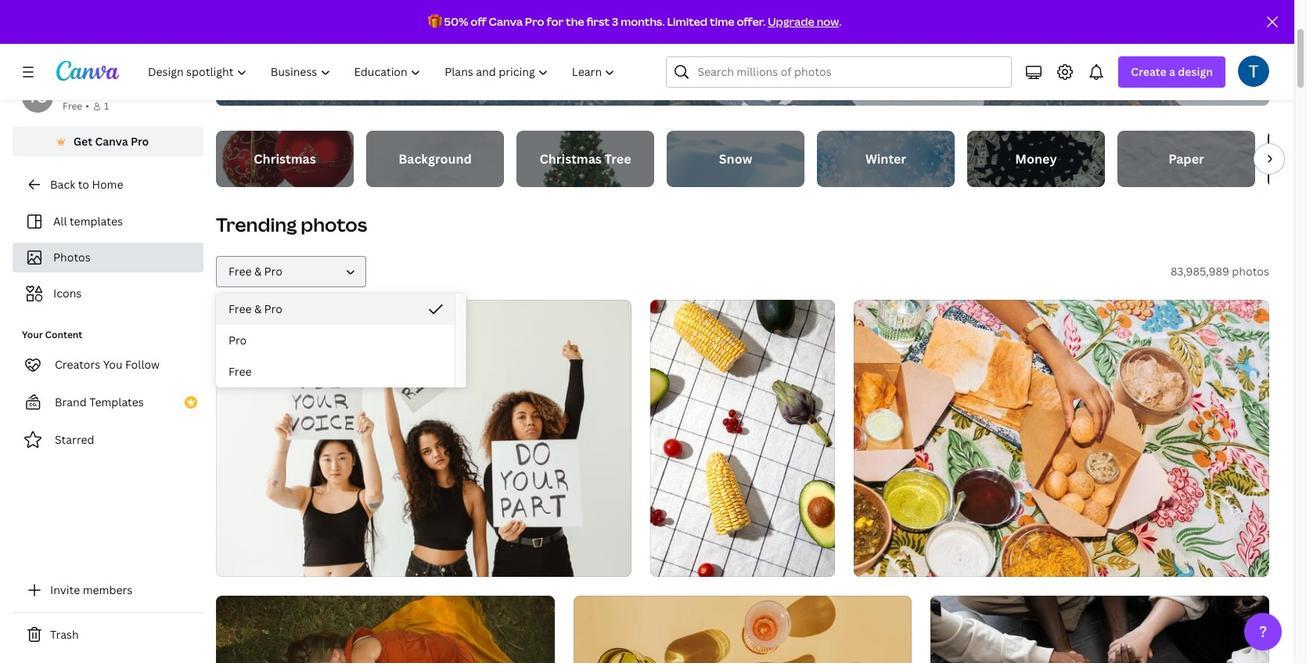 Task type: describe. For each thing, give the bounding box(es) containing it.
money link
[[968, 131, 1105, 187]]

invite members button
[[13, 575, 204, 606]]

pro button
[[216, 325, 455, 356]]

trash
[[50, 627, 79, 642]]

brand templates link
[[13, 387, 204, 418]]

snow link
[[667, 131, 805, 187]]

and
[[689, 7, 709, 22]]

create a design
[[1131, 64, 1213, 79]]

starred
[[55, 432, 94, 447]]

premium
[[711, 7, 759, 22]]

millions
[[541, 7, 582, 22]]

christmas for christmas tree
[[540, 150, 602, 168]]

get canva pro
[[73, 134, 149, 149]]

the
[[566, 14, 584, 29]]

trending
[[216, 211, 297, 237]]

3
[[612, 14, 619, 29]]

0 vertical spatial photos
[[762, 7, 799, 22]]

free inside option
[[229, 301, 252, 316]]

first
[[587, 14, 610, 29]]

home
[[92, 177, 123, 192]]

parks and loving sisters laying on blanket at a park image
[[216, 596, 555, 663]]

free •
[[63, 99, 89, 113]]

creators you follow
[[55, 357, 160, 372]]

beautiful
[[852, 7, 899, 22]]

get
[[73, 134, 92, 149]]

a
[[1170, 64, 1176, 79]]

paper link
[[1118, 131, 1256, 187]]

brand templates
[[55, 395, 144, 409]]

women protesting together image
[[216, 300, 632, 577]]

free
[[665, 7, 686, 22]]

icons link
[[22, 279, 194, 308]]

trash link
[[13, 619, 204, 651]]

back to home link
[[13, 169, 204, 200]]

photos
[[53, 250, 91, 265]]

1 horizontal spatial canva
[[489, 14, 523, 29]]

tara schultz's team element
[[22, 81, 53, 113]]

free button
[[216, 356, 455, 388]]

for
[[547, 14, 564, 29]]

invite members
[[50, 582, 132, 597]]

tara schultz's team
[[63, 82, 166, 97]]

your
[[22, 328, 43, 341]]

content
[[45, 328, 82, 341]]

🎁
[[428, 14, 442, 29]]

Search search field
[[698, 57, 1002, 87]]

free & pro inside dropdown button
[[229, 264, 282, 279]]

person eating indian takeaway food image
[[854, 300, 1270, 577]]

christmas for christmas
[[254, 150, 316, 168]]

create
[[1131, 64, 1167, 79]]

off
[[471, 14, 487, 29]]

limited
[[667, 14, 708, 29]]

to inside 'link'
[[78, 177, 89, 192]]

83,985,989
[[1171, 264, 1230, 279]]

list box containing free & pro
[[216, 294, 455, 388]]

of
[[585, 7, 596, 22]]

assortment of fruits and vegetables image
[[650, 300, 835, 577]]

pro inside option
[[264, 301, 282, 316]]

months.
[[621, 14, 665, 29]]

get canva pro button
[[13, 127, 204, 157]]

christmas tree
[[540, 150, 631, 168]]

designs.
[[902, 7, 945, 22]]

create a design button
[[1119, 56, 1226, 88]]



Task type: locate. For each thing, give the bounding box(es) containing it.
1 horizontal spatial photos
[[762, 7, 799, 22]]

photos right 83,985,989
[[1232, 264, 1270, 279]]

tara schultz image
[[1238, 56, 1270, 87]]

money
[[1016, 150, 1057, 168]]

2 horizontal spatial photos
[[1232, 264, 1270, 279]]

pro
[[525, 14, 545, 29], [131, 134, 149, 149], [264, 264, 282, 279], [264, 301, 282, 316], [229, 333, 247, 347]]

quality
[[625, 7, 662, 22]]

1 & from the top
[[254, 264, 262, 279]]

christmas
[[254, 150, 316, 168], [540, 150, 602, 168]]

0 vertical spatial free & pro
[[229, 264, 282, 279]]

design
[[1178, 64, 1213, 79]]

0 horizontal spatial to
[[78, 177, 89, 192]]

starred link
[[13, 424, 204, 456]]

background link
[[366, 131, 504, 187]]

1 vertical spatial canva
[[95, 134, 128, 149]]

your content
[[22, 328, 82, 341]]

team
[[138, 82, 166, 97]]

pexels
[[750, 78, 779, 92]]

photos right 'premium'
[[762, 7, 799, 22]]

to right back
[[78, 177, 89, 192]]

0 horizontal spatial photos
[[301, 211, 367, 237]]

by
[[737, 78, 748, 92]]

christmas tree link
[[517, 131, 654, 187]]

schultz's
[[88, 82, 136, 97]]

0 vertical spatial canva
[[489, 14, 523, 29]]

back
[[50, 177, 75, 192]]

None search field
[[667, 56, 1013, 88]]

high-
[[599, 7, 625, 22]]

0 vertical spatial &
[[254, 264, 262, 279]]

brand
[[55, 395, 87, 409]]

templates
[[89, 395, 144, 409]]

2 vertical spatial photos
[[1232, 264, 1270, 279]]

members
[[83, 582, 132, 597]]

photos
[[762, 7, 799, 22], [301, 211, 367, 237], [1232, 264, 1270, 279]]

tara schultz's team image
[[22, 81, 53, 113]]

free
[[63, 99, 82, 113], [229, 264, 252, 279], [229, 301, 252, 316], [229, 364, 252, 379]]

photo
[[707, 78, 734, 92]]

canva inside button
[[95, 134, 128, 149]]

0 vertical spatial to
[[801, 7, 813, 22]]

all
[[53, 214, 67, 229]]

free & pro down free & pro dropdown button
[[229, 301, 282, 316]]

2 & from the top
[[254, 301, 262, 316]]

invite
[[50, 582, 80, 597]]

2 christmas from the left
[[540, 150, 602, 168]]

2 free & pro from the top
[[229, 301, 282, 316]]

to left now
[[801, 7, 813, 22]]

tara
[[63, 82, 85, 97]]

& down free & pro dropdown button
[[254, 301, 262, 316]]

templates
[[70, 214, 123, 229]]

light and vision glassware casting shadows image
[[574, 596, 912, 663]]

offer.
[[737, 14, 766, 29]]

& inside dropdown button
[[254, 264, 262, 279]]

snow
[[719, 150, 752, 168]]

upgrade
[[768, 14, 815, 29]]

canva right get
[[95, 134, 128, 149]]

free & pro inside button
[[229, 301, 282, 316]]

paper
[[1169, 150, 1205, 168]]

creators you follow link
[[13, 349, 204, 380]]

upgrade now button
[[768, 14, 839, 29]]

create
[[815, 7, 849, 22]]

pro inside dropdown button
[[264, 264, 282, 279]]

1 vertical spatial to
[[78, 177, 89, 192]]

•
[[86, 99, 89, 113]]

1 vertical spatial &
[[254, 301, 262, 316]]

1 free & pro from the top
[[229, 264, 282, 279]]

1
[[104, 99, 109, 113]]

background
[[399, 150, 472, 168]]

photos for trending photos
[[301, 211, 367, 237]]

&
[[254, 264, 262, 279], [254, 301, 262, 316]]

christmas link
[[216, 131, 354, 187]]

group of students holding hands image
[[931, 596, 1270, 663]]

now
[[817, 14, 839, 29]]

1 vertical spatial free & pro
[[229, 301, 282, 316]]

back to home
[[50, 177, 123, 192]]

christmas up trending photos
[[254, 150, 316, 168]]

winter link
[[817, 131, 955, 187]]

83,985,989 photos
[[1171, 264, 1270, 279]]

time
[[710, 14, 735, 29]]

& inside button
[[254, 301, 262, 316]]

all templates
[[53, 214, 123, 229]]

creators
[[55, 357, 100, 372]]

photos up free & pro dropdown button
[[301, 211, 367, 237]]

christmas left tree
[[540, 150, 602, 168]]

icons
[[53, 286, 82, 301]]

tree
[[605, 150, 631, 168]]

photos for 83,985,989 photos
[[1232, 264, 1270, 279]]

free & pro button
[[216, 294, 455, 325]]

50%
[[444, 14, 468, 29]]

.
[[839, 14, 842, 29]]

photo by pexels
[[707, 78, 779, 92]]

follow
[[125, 357, 160, 372]]

1 vertical spatial photos
[[301, 211, 367, 237]]

1 horizontal spatial christmas
[[540, 150, 602, 168]]

0 horizontal spatial christmas
[[254, 150, 316, 168]]

winter
[[866, 150, 907, 168]]

free & pro button
[[216, 256, 366, 287]]

free & pro down the 'trending' in the top of the page
[[229, 264, 282, 279]]

all templates link
[[22, 207, 194, 236]]

free & pro
[[229, 264, 282, 279], [229, 301, 282, 316]]

free & pro option
[[216, 294, 455, 325]]

canva right off
[[489, 14, 523, 29]]

list box
[[216, 294, 455, 388]]

1 horizontal spatial to
[[801, 7, 813, 22]]

1 christmas from the left
[[254, 150, 316, 168]]

you
[[103, 357, 123, 372]]

millions of high-quality free and premium photos to create beautiful designs.
[[541, 7, 945, 22]]

to
[[801, 7, 813, 22], [78, 177, 89, 192]]

0 horizontal spatial canva
[[95, 134, 128, 149]]

top level navigation element
[[138, 56, 629, 88]]

free inside dropdown button
[[229, 264, 252, 279]]

canva
[[489, 14, 523, 29], [95, 134, 128, 149]]

trending photos
[[216, 211, 367, 237]]

& down the 'trending' in the top of the page
[[254, 264, 262, 279]]

🎁 50% off canva pro for the first 3 months. limited time offer. upgrade now .
[[428, 14, 842, 29]]



Task type: vqa. For each thing, say whether or not it's contained in the screenshot.
+
no



